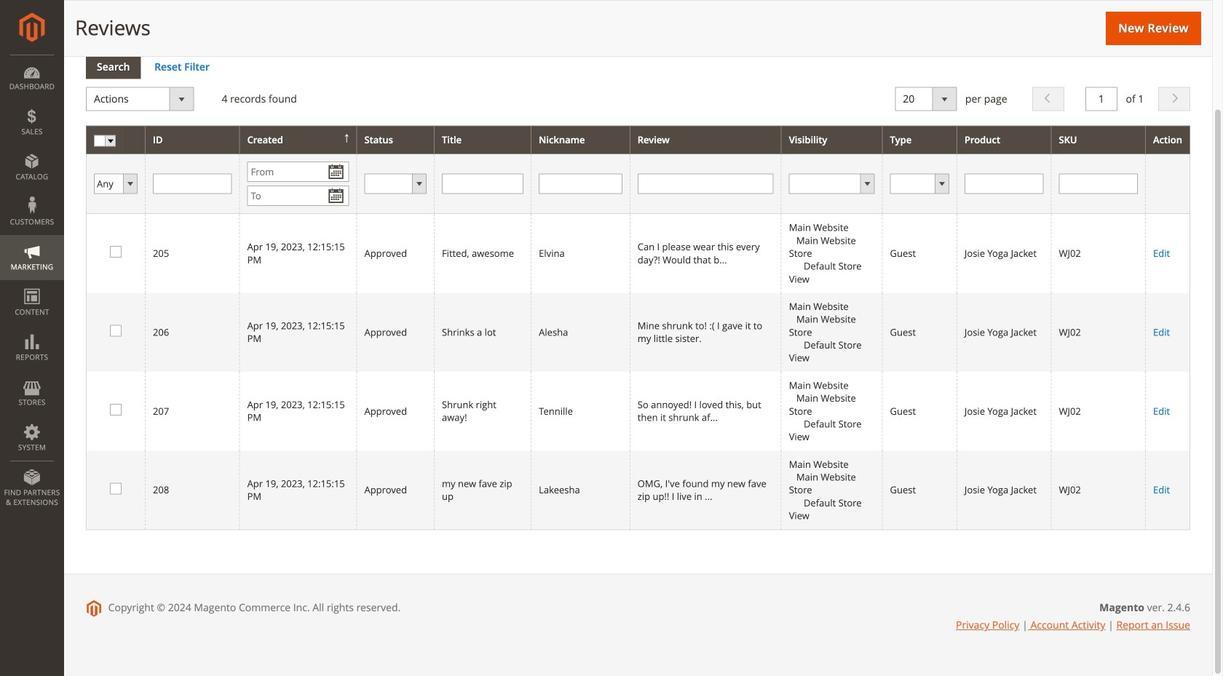 Task type: describe. For each thing, give the bounding box(es) containing it.
magento admin panel image
[[19, 12, 45, 42]]

To text field
[[247, 186, 349, 206]]



Task type: locate. For each thing, give the bounding box(es) containing it.
None text field
[[1086, 87, 1118, 111], [442, 174, 524, 194], [1060, 174, 1139, 194], [1086, 87, 1118, 111], [442, 174, 524, 194], [1060, 174, 1139, 194]]

None checkbox
[[110, 246, 119, 256], [110, 325, 119, 335], [110, 404, 119, 414], [110, 483, 119, 493], [110, 246, 119, 256], [110, 325, 119, 335], [110, 404, 119, 414], [110, 483, 119, 493]]

menu bar
[[0, 55, 64, 515]]

None text field
[[153, 174, 232, 194], [539, 174, 623, 194], [638, 174, 774, 194], [965, 174, 1044, 194], [153, 174, 232, 194], [539, 174, 623, 194], [638, 174, 774, 194], [965, 174, 1044, 194]]

From text field
[[247, 162, 349, 182]]



